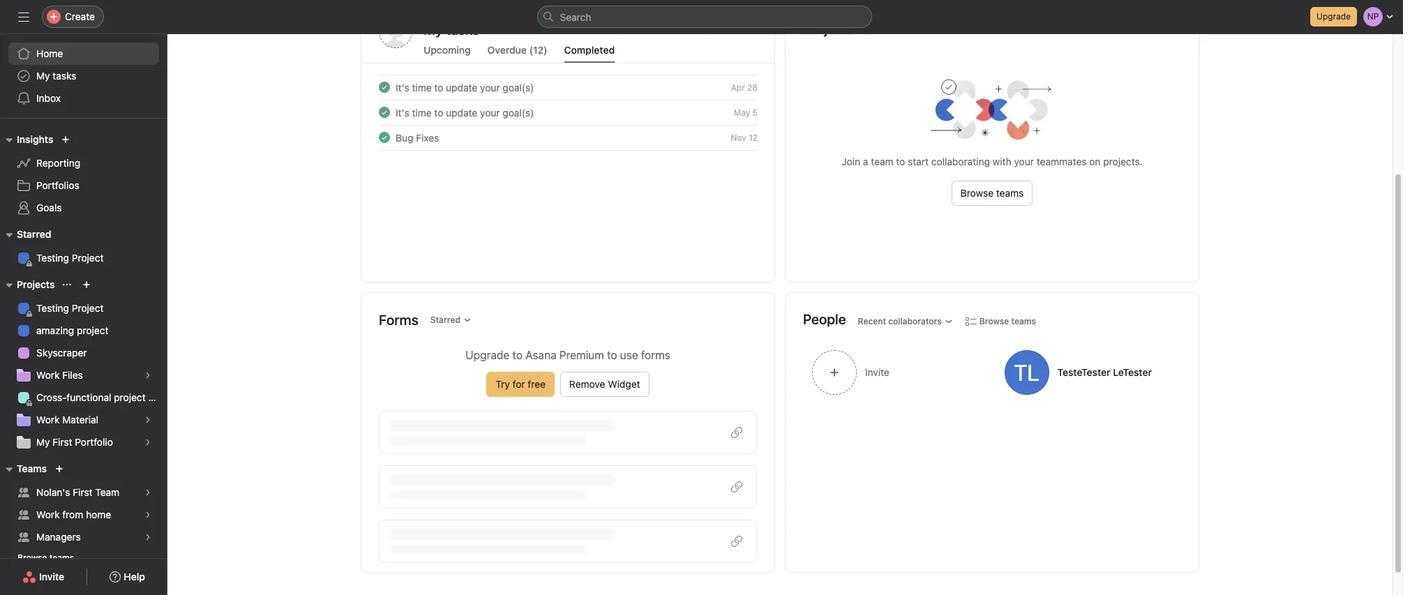 Task type: locate. For each thing, give the bounding box(es) containing it.
testing project up amazing project
[[36, 302, 104, 314]]

project up new project or portfolio icon
[[72, 252, 104, 264]]

1 it's from the top
[[396, 81, 409, 93]]

2 testing from the top
[[36, 302, 69, 314]]

nov
[[731, 132, 747, 143]]

projects inside dropdown button
[[17, 278, 55, 290]]

premium
[[560, 349, 604, 362]]

starred button right the forms
[[424, 311, 478, 330]]

1 horizontal spatial invite
[[865, 366, 890, 378]]

remove widget
[[569, 378, 640, 390]]

project up 'skyscraper' 'link'
[[77, 325, 109, 336]]

work down cross-
[[36, 414, 60, 426]]

1 vertical spatial testing project
[[36, 302, 104, 314]]

1 horizontal spatial first
[[73, 486, 93, 498]]

0 vertical spatial first
[[53, 436, 72, 448]]

update
[[446, 81, 478, 93], [446, 106, 478, 118]]

fixes
[[416, 132, 439, 143]]

3 work from the top
[[36, 509, 60, 521]]

invite down recent
[[865, 366, 890, 378]]

project left plan on the bottom of page
[[114, 392, 146, 403]]

starred right the forms
[[430, 315, 461, 325]]

cross-functional project plan link
[[8, 387, 167, 409]]

may
[[734, 107, 750, 118]]

testetester letester button
[[996, 342, 1182, 403]]

work material link
[[8, 409, 159, 431]]

0 vertical spatial it's
[[396, 81, 409, 93]]

0 vertical spatial it's time to update your goal(s)
[[396, 81, 534, 93]]

project inside projects element
[[72, 302, 104, 314]]

time up bug fixes
[[412, 106, 432, 118]]

testing project
[[36, 252, 104, 264], [36, 302, 104, 314]]

testing project inside starred element
[[36, 252, 104, 264]]

1 it's time to update your goal(s) from the top
[[396, 81, 534, 93]]

1 my from the top
[[36, 70, 50, 82]]

first up work from home link
[[73, 486, 93, 498]]

0 vertical spatial testing
[[36, 252, 69, 264]]

team
[[871, 156, 894, 168]]

1 vertical spatial it's time to update your goal(s)
[[396, 106, 534, 118]]

1 vertical spatial starred button
[[424, 311, 478, 330]]

1 vertical spatial time
[[412, 106, 432, 118]]

2 time from the top
[[412, 106, 432, 118]]

starred button down goals
[[0, 226, 51, 243]]

1 vertical spatial projects
[[17, 278, 55, 290]]

starred down goals
[[17, 228, 51, 240]]

overdue
[[488, 44, 527, 56]]

1 horizontal spatial starred
[[430, 315, 461, 325]]

1 testing from the top
[[36, 252, 69, 264]]

0 vertical spatial goal(s)
[[503, 81, 534, 93]]

starred button
[[0, 226, 51, 243], [424, 311, 478, 330]]

1 vertical spatial my
[[36, 436, 50, 448]]

project
[[72, 252, 104, 264], [72, 302, 104, 314]]

projects
[[803, 21, 855, 37], [17, 278, 55, 290]]

0 horizontal spatial project
[[77, 325, 109, 336]]

0 vertical spatial completed checkbox
[[376, 79, 393, 96]]

5
[[753, 107, 758, 118]]

nolan's
[[36, 486, 70, 498]]

1 vertical spatial completed image
[[376, 129, 393, 146]]

testing project link down new project or portfolio icon
[[8, 297, 159, 320]]

1 completed checkbox from the top
[[376, 79, 393, 96]]

work
[[36, 369, 60, 381], [36, 414, 60, 426], [36, 509, 60, 521]]

completed image left bug
[[376, 129, 393, 146]]

invite down managers
[[39, 571, 64, 583]]

1 vertical spatial browse
[[980, 316, 1009, 326]]

your
[[480, 81, 500, 93], [480, 106, 500, 118], [1014, 156, 1034, 168]]

project for testing project link in the starred element
[[72, 252, 104, 264]]

first
[[53, 436, 72, 448], [73, 486, 93, 498]]

completed image for it's
[[376, 79, 393, 96]]

work files
[[36, 369, 83, 381]]

2 vertical spatial work
[[36, 509, 60, 521]]

0 horizontal spatial starred
[[17, 228, 51, 240]]

reporting link
[[8, 152, 159, 174]]

1 vertical spatial upgrade
[[466, 349, 510, 362]]

testing project for 1st testing project link from the bottom
[[36, 302, 104, 314]]

it's time to update your goal(s) down upcoming button
[[396, 81, 534, 93]]

team
[[95, 486, 119, 498]]

my left tasks
[[36, 70, 50, 82]]

recent collaborators button
[[852, 312, 959, 331]]

0 vertical spatial testing project
[[36, 252, 104, 264]]

reporting
[[36, 157, 80, 169]]

0 horizontal spatial upgrade
[[466, 349, 510, 362]]

work down nolan's
[[36, 509, 60, 521]]

forms
[[641, 349, 671, 362]]

goal(s) for apr
[[503, 81, 534, 93]]

on projects.
[[1090, 156, 1143, 168]]

hide sidebar image
[[18, 11, 29, 22]]

goals link
[[8, 197, 159, 219]]

project up amazing project link at the bottom left of page
[[72, 302, 104, 314]]

my first portfolio
[[36, 436, 113, 448]]

1 time from the top
[[412, 81, 432, 93]]

0 vertical spatial testing project link
[[8, 247, 159, 269]]

first down work material
[[53, 436, 72, 448]]

remove widget button
[[560, 372, 649, 397]]

1 testing project link from the top
[[8, 247, 159, 269]]

1 vertical spatial goal(s)
[[503, 106, 534, 118]]

1 testing project from the top
[[36, 252, 104, 264]]

1 update from the top
[[446, 81, 478, 93]]

2 update from the top
[[446, 106, 478, 118]]

invite inside button
[[39, 571, 64, 583]]

1 vertical spatial testing project link
[[8, 297, 159, 320]]

1 completed image from the top
[[376, 79, 393, 96]]

work inside teams element
[[36, 509, 60, 521]]

join a team to start collaborating with your teammates on projects.
[[842, 156, 1143, 168]]

1 vertical spatial project
[[72, 302, 104, 314]]

browse
[[961, 187, 994, 199], [980, 316, 1009, 326]]

it's time to update your goal(s) up "fixes"
[[396, 106, 534, 118]]

my for my tasks
[[36, 70, 50, 82]]

0 vertical spatial your
[[480, 81, 500, 93]]

update for may 5
[[446, 106, 478, 118]]

completed button
[[564, 44, 615, 63]]

my inside global element
[[36, 70, 50, 82]]

2 completed checkbox from the top
[[376, 129, 393, 146]]

1 vertical spatial completed checkbox
[[376, 129, 393, 146]]

testing project for testing project link in the starred element
[[36, 252, 104, 264]]

28
[[748, 82, 758, 92]]

from
[[62, 509, 83, 521]]

see details, my first portfolio image
[[144, 438, 152, 447]]

teams
[[997, 187, 1024, 199], [1012, 316, 1036, 326]]

1 horizontal spatial upgrade
[[1317, 11, 1351, 22]]

try
[[496, 378, 510, 390]]

1 vertical spatial your
[[480, 106, 500, 118]]

2 goal(s) from the top
[[503, 106, 534, 118]]

my up the teams
[[36, 436, 50, 448]]

home link
[[8, 43, 159, 65]]

invite
[[865, 366, 890, 378], [39, 571, 64, 583]]

starred
[[17, 228, 51, 240], [430, 315, 461, 325]]

insights element
[[0, 127, 168, 222]]

1 vertical spatial starred
[[430, 315, 461, 325]]

Search tasks, projects, and more text field
[[537, 6, 872, 28]]

testing project link up new project or portfolio icon
[[8, 247, 159, 269]]

1 vertical spatial update
[[446, 106, 478, 118]]

see details, managers image
[[144, 533, 152, 542]]

completed image up completed option
[[376, 79, 393, 96]]

2 it's from the top
[[396, 106, 409, 118]]

browse teams image
[[55, 465, 64, 473]]

a
[[863, 156, 869, 168]]

update for apr 28
[[446, 81, 478, 93]]

0 vertical spatial teams
[[997, 187, 1024, 199]]

my first portfolio link
[[8, 431, 159, 454]]

0 horizontal spatial projects
[[17, 278, 55, 290]]

1 vertical spatial browse teams
[[980, 316, 1036, 326]]

1 vertical spatial project
[[114, 392, 146, 403]]

first for my
[[53, 436, 72, 448]]

it's time to update your goal(s)
[[396, 81, 534, 93], [396, 106, 534, 118]]

people
[[803, 311, 846, 327]]

work for work material
[[36, 414, 60, 426]]

0 vertical spatial project
[[77, 325, 109, 336]]

0 vertical spatial completed image
[[376, 79, 393, 96]]

upgrade for upgrade
[[1317, 11, 1351, 22]]

time for apr
[[412, 81, 432, 93]]

1 horizontal spatial project
[[114, 392, 146, 403]]

Completed checkbox
[[376, 79, 393, 96], [376, 129, 393, 146]]

completed checkbox left bug
[[376, 129, 393, 146]]

(12)
[[529, 44, 548, 56]]

project inside starred element
[[72, 252, 104, 264]]

first inside teams element
[[73, 486, 93, 498]]

1 project from the top
[[72, 252, 104, 264]]

bug
[[396, 132, 413, 143]]

2 work from the top
[[36, 414, 60, 426]]

0 vertical spatial work
[[36, 369, 60, 381]]

my
[[36, 70, 50, 82], [36, 436, 50, 448]]

first for nolan's
[[73, 486, 93, 498]]

0 vertical spatial update
[[446, 81, 478, 93]]

it's right completed option
[[396, 106, 409, 118]]

create button
[[42, 6, 104, 28]]

upgrade inside button
[[1317, 11, 1351, 22]]

time for may
[[412, 106, 432, 118]]

goal(s)
[[503, 81, 534, 93], [503, 106, 534, 118]]

1 vertical spatial invite
[[39, 571, 64, 583]]

it's up bug
[[396, 81, 409, 93]]

help button
[[101, 565, 154, 590]]

2 testing project from the top
[[36, 302, 104, 314]]

try for free button
[[487, 372, 555, 397]]

0 vertical spatial invite
[[865, 366, 890, 378]]

portfolios
[[36, 179, 79, 191]]

1 horizontal spatial starred button
[[424, 311, 478, 330]]

insights
[[17, 133, 53, 145]]

completed image
[[376, 79, 393, 96], [376, 129, 393, 146]]

1 vertical spatial work
[[36, 414, 60, 426]]

functional
[[67, 392, 111, 403]]

0 horizontal spatial invite
[[39, 571, 64, 583]]

testing project inside projects element
[[36, 302, 104, 314]]

my inside "link"
[[36, 436, 50, 448]]

1 vertical spatial testing
[[36, 302, 69, 314]]

work for work from home
[[36, 509, 60, 521]]

first inside "link"
[[53, 436, 72, 448]]

testing project up show options, current sort, top icon
[[36, 252, 104, 264]]

testing up show options, current sort, top icon
[[36, 252, 69, 264]]

2 it's time to update your goal(s) from the top
[[396, 106, 534, 118]]

2 vertical spatial your
[[1014, 156, 1034, 168]]

upgrade
[[1317, 11, 1351, 22], [466, 349, 510, 362]]

with
[[993, 156, 1012, 168]]

testing up amazing
[[36, 302, 69, 314]]

work up cross-
[[36, 369, 60, 381]]

1 goal(s) from the top
[[503, 81, 534, 93]]

my tasks
[[424, 22, 480, 38]]

home
[[36, 47, 63, 59]]

2 project from the top
[[72, 302, 104, 314]]

2 completed image from the top
[[376, 129, 393, 146]]

apr
[[731, 82, 745, 92]]

to up "fixes"
[[434, 106, 443, 118]]

1 horizontal spatial projects
[[803, 21, 855, 37]]

managers link
[[8, 526, 159, 549]]

0 vertical spatial starred button
[[0, 226, 51, 243]]

1 vertical spatial it's
[[396, 106, 409, 118]]

2 my from the top
[[36, 436, 50, 448]]

1 work from the top
[[36, 369, 60, 381]]

collaborators
[[889, 316, 942, 326]]

0 horizontal spatial first
[[53, 436, 72, 448]]

project
[[77, 325, 109, 336], [114, 392, 146, 403]]

it's for apr
[[396, 81, 409, 93]]

browse teams
[[961, 187, 1024, 199], [980, 316, 1036, 326]]

invite button
[[13, 565, 73, 590]]

1 vertical spatial first
[[73, 486, 93, 498]]

completed image for bug
[[376, 129, 393, 146]]

widget
[[608, 378, 640, 390]]

completed checkbox up completed option
[[376, 79, 393, 96]]

0 vertical spatial time
[[412, 81, 432, 93]]

invite inside dropdown button
[[865, 366, 890, 378]]

0 vertical spatial projects
[[803, 21, 855, 37]]

0 vertical spatial project
[[72, 252, 104, 264]]

starred element
[[0, 222, 168, 272]]

work from home link
[[8, 504, 159, 526]]

0 vertical spatial upgrade
[[1317, 11, 1351, 22]]

browse teams button
[[952, 181, 1033, 206], [959, 312, 1043, 331]]

time down upcoming button
[[412, 81, 432, 93]]

0 vertical spatial my
[[36, 70, 50, 82]]



Task type: vqa. For each thing, say whether or not it's contained in the screenshot.
Mark complete checkbox
no



Task type: describe. For each thing, give the bounding box(es) containing it.
may 5
[[734, 107, 758, 118]]

completed checkbox for bug
[[376, 129, 393, 146]]

work material
[[36, 414, 98, 426]]

inbox link
[[8, 87, 159, 110]]

teams element
[[0, 456, 168, 571]]

show options, current sort, top image
[[63, 281, 71, 289]]

to left use
[[607, 349, 617, 362]]

free
[[528, 378, 546, 390]]

overdue (12)
[[488, 44, 548, 56]]

work for work files
[[36, 369, 60, 381]]

testing project link inside starred element
[[8, 247, 159, 269]]

upcoming
[[424, 44, 471, 56]]

recent
[[858, 316, 886, 326]]

upgrade for upgrade to asana premium to use forms
[[466, 349, 510, 362]]

try for free
[[496, 378, 546, 390]]

join
[[842, 156, 861, 168]]

to down upcoming button
[[434, 81, 443, 93]]

apr 28
[[731, 82, 758, 92]]

my tasks link
[[8, 65, 159, 87]]

project for 1st testing project link from the bottom
[[72, 302, 104, 314]]

inbox
[[36, 92, 61, 104]]

goals
[[36, 202, 62, 214]]

see details, nolan's first team image
[[144, 489, 152, 497]]

my tasks
[[36, 70, 76, 82]]

testetester letester
[[1058, 366, 1152, 378]]

invite button
[[803, 342, 990, 403]]

upcoming button
[[424, 44, 471, 63]]

it's time to update your goal(s) for apr 28
[[396, 81, 534, 93]]

work from home
[[36, 509, 111, 521]]

upgrade to asana premium to use forms
[[466, 349, 671, 362]]

portfolios link
[[8, 174, 159, 197]]

nolan's first team link
[[8, 482, 159, 504]]

new image
[[62, 135, 70, 144]]

your for may 5
[[480, 106, 500, 118]]

apr 28 button
[[731, 82, 758, 92]]

goal(s) for may
[[503, 106, 534, 118]]

amazing project
[[36, 325, 109, 336]]

your for apr 28
[[480, 81, 500, 93]]

portfolio
[[75, 436, 113, 448]]

for
[[513, 378, 525, 390]]

Completed checkbox
[[376, 104, 393, 121]]

1 vertical spatial teams
[[1012, 316, 1036, 326]]

amazing project link
[[8, 320, 159, 342]]

plan
[[148, 392, 167, 403]]

testing inside starred element
[[36, 252, 69, 264]]

forms
[[379, 312, 419, 328]]

cross-functional project plan
[[36, 392, 167, 403]]

teammates
[[1037, 156, 1087, 168]]

help
[[124, 571, 145, 583]]

cross-
[[36, 392, 67, 403]]

skyscraper
[[36, 347, 87, 359]]

my tasks link
[[424, 20, 757, 40]]

files
[[62, 369, 83, 381]]

skyscraper link
[[8, 342, 159, 364]]

2 testing project link from the top
[[8, 297, 159, 320]]

testing inside projects element
[[36, 302, 69, 314]]

0 vertical spatial starred
[[17, 228, 51, 240]]

work files link
[[8, 364, 159, 387]]

overdue (12) button
[[488, 44, 548, 63]]

1 vertical spatial browse teams button
[[959, 312, 1043, 331]]

collaborating
[[932, 156, 990, 168]]

see details, work files image
[[144, 371, 152, 380]]

completed
[[564, 44, 615, 56]]

home
[[86, 509, 111, 521]]

material
[[62, 414, 98, 426]]

0 vertical spatial browse teams button
[[952, 181, 1033, 206]]

bug fixes
[[396, 132, 439, 143]]

create
[[65, 10, 95, 22]]

to left asana
[[513, 349, 523, 362]]

see details, work from home image
[[144, 511, 152, 519]]

new project or portfolio image
[[83, 281, 91, 289]]

use
[[620, 349, 638, 362]]

0 vertical spatial browse
[[961, 187, 994, 199]]

0 horizontal spatial starred button
[[0, 226, 51, 243]]

see details, work material image
[[144, 416, 152, 424]]

asana
[[526, 349, 557, 362]]

it's for may
[[396, 106, 409, 118]]

my for my first portfolio
[[36, 436, 50, 448]]

projects button
[[0, 276, 55, 293]]

managers
[[36, 531, 81, 543]]

it's time to update your goal(s) for may 5
[[396, 106, 534, 118]]

nov 12
[[731, 132, 758, 143]]

0 vertical spatial browse teams
[[961, 187, 1024, 199]]

insights button
[[0, 131, 53, 148]]

recent collaborators
[[858, 316, 942, 326]]

start
[[908, 156, 929, 168]]

projects element
[[0, 272, 168, 456]]

nov 12 button
[[731, 132, 758, 143]]

12
[[749, 132, 758, 143]]

completed image
[[376, 104, 393, 121]]

teams
[[17, 463, 47, 475]]

to left start
[[896, 156, 905, 168]]

global element
[[0, 34, 168, 118]]

completed checkbox for it's
[[376, 79, 393, 96]]

may 5 button
[[734, 107, 758, 118]]

tasks
[[53, 70, 76, 82]]

amazing
[[36, 325, 74, 336]]

upgrade button
[[1311, 7, 1357, 27]]

nolan's first team
[[36, 486, 119, 498]]

remove
[[569, 378, 605, 390]]



